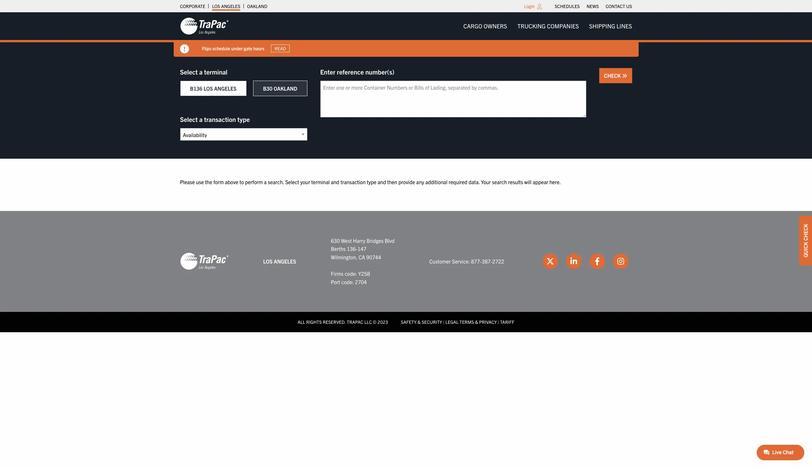 Task type: locate. For each thing, give the bounding box(es) containing it.
& right terms
[[476, 320, 479, 326]]

1 horizontal spatial |
[[498, 320, 500, 326]]

0 vertical spatial los angeles
[[212, 3, 241, 9]]

0 horizontal spatial oakland
[[247, 3, 268, 9]]

to
[[240, 179, 244, 186]]

1 horizontal spatial check
[[803, 224, 810, 241]]

reference
[[337, 68, 364, 76]]

corporate link
[[180, 2, 206, 11]]

1 horizontal spatial terminal
[[312, 179, 330, 186]]

footer
[[0, 211, 813, 333]]

code: right 'port'
[[342, 279, 354, 286]]

1 los angeles image from the top
[[180, 17, 229, 35]]

the
[[205, 179, 212, 186]]

under
[[231, 45, 243, 51]]

a left search.
[[264, 179, 267, 186]]

menu bar
[[552, 2, 636, 11], [459, 20, 638, 33]]

1 | from the left
[[444, 320, 445, 326]]

menu bar up shipping
[[552, 2, 636, 11]]

147
[[358, 246, 367, 252]]

0 vertical spatial type
[[238, 115, 250, 123]]

results
[[509, 179, 524, 186]]

& right safety at the bottom of page
[[418, 320, 421, 326]]

2 vertical spatial select
[[286, 179, 299, 186]]

and
[[331, 179, 340, 186], [378, 179, 386, 186]]

oakland right los angeles link
[[247, 3, 268, 9]]

then
[[388, 179, 398, 186]]

2704
[[355, 279, 367, 286]]

1 vertical spatial menu bar
[[459, 20, 638, 33]]

tariff link
[[501, 320, 515, 326]]

transaction
[[204, 115, 236, 123], [341, 179, 366, 186]]

contact us
[[606, 3, 633, 9]]

0 vertical spatial menu bar
[[552, 2, 636, 11]]

please
[[180, 179, 195, 186]]

gate
[[244, 45, 253, 51]]

us
[[627, 3, 633, 9]]

read
[[275, 46, 286, 51]]

llc
[[365, 320, 372, 326]]

data.
[[469, 179, 480, 186]]

legal
[[446, 320, 459, 326]]

1 horizontal spatial and
[[378, 179, 386, 186]]

customer
[[430, 258, 451, 265]]

provide
[[399, 179, 415, 186]]

1 horizontal spatial type
[[367, 179, 377, 186]]

blvd
[[385, 238, 395, 244]]

check inside button
[[605, 72, 623, 79]]

oakland right b30
[[274, 85, 298, 92]]

877-
[[472, 258, 482, 265]]

a up b136
[[199, 68, 203, 76]]

enter
[[321, 68, 336, 76]]

flips schedule under gate hours
[[202, 45, 265, 51]]

1 vertical spatial code:
[[342, 279, 354, 286]]

1 vertical spatial select
[[180, 115, 198, 123]]

hours
[[254, 45, 265, 51]]

menu bar down light icon
[[459, 20, 638, 33]]

oakland link
[[247, 2, 268, 11]]

type
[[238, 115, 250, 123], [367, 179, 377, 186]]

los
[[212, 3, 220, 9], [204, 85, 213, 92], [263, 258, 273, 265]]

and left then
[[378, 179, 386, 186]]

select a terminal
[[180, 68, 228, 76]]

select up b136
[[180, 68, 198, 76]]

0 vertical spatial check
[[605, 72, 623, 79]]

banner containing cargo owners
[[0, 12, 813, 57]]

1 vertical spatial los angeles
[[263, 258, 296, 265]]

harry
[[353, 238, 366, 244]]

terminal up b136 los angeles
[[204, 68, 228, 76]]

corporate
[[180, 3, 206, 9]]

1 vertical spatial angeles
[[214, 85, 237, 92]]

136-
[[347, 246, 358, 252]]

login
[[525, 3, 535, 9]]

1 vertical spatial check
[[803, 224, 810, 241]]

0 horizontal spatial &
[[418, 320, 421, 326]]

and right your
[[331, 179, 340, 186]]

1 & from the left
[[418, 320, 421, 326]]

a for terminal
[[199, 68, 203, 76]]

2 vertical spatial a
[[264, 179, 267, 186]]

1 horizontal spatial &
[[476, 320, 479, 326]]

1 horizontal spatial transaction
[[341, 179, 366, 186]]

your
[[301, 179, 310, 186]]

los angeles image
[[180, 17, 229, 35], [180, 253, 229, 271]]

0 vertical spatial los angeles image
[[180, 17, 229, 35]]

| left tariff
[[498, 320, 500, 326]]

1 vertical spatial los angeles image
[[180, 253, 229, 271]]

banner
[[0, 12, 813, 57]]

west
[[341, 238, 352, 244]]

safety
[[401, 320, 417, 326]]

0 horizontal spatial and
[[331, 179, 340, 186]]

shipping lines link
[[585, 20, 638, 33]]

quick check link
[[800, 216, 813, 266]]

0 vertical spatial terminal
[[204, 68, 228, 76]]

0 horizontal spatial type
[[238, 115, 250, 123]]

a
[[199, 68, 203, 76], [199, 115, 203, 123], [264, 179, 267, 186]]

all rights reserved. trapac llc © 2023
[[298, 320, 388, 326]]

0 vertical spatial a
[[199, 68, 203, 76]]

check
[[605, 72, 623, 79], [803, 224, 810, 241]]

terms
[[460, 320, 474, 326]]

0 vertical spatial transaction
[[204, 115, 236, 123]]

security
[[422, 320, 443, 326]]

1 vertical spatial a
[[199, 115, 203, 123]]

form
[[214, 179, 224, 186]]

|
[[444, 320, 445, 326], [498, 320, 500, 326]]

terminal
[[204, 68, 228, 76], [312, 179, 330, 186]]

oakland
[[247, 3, 268, 9], [274, 85, 298, 92]]

terminal right your
[[312, 179, 330, 186]]

select
[[180, 68, 198, 76], [180, 115, 198, 123], [286, 179, 299, 186]]

a for transaction
[[199, 115, 203, 123]]

0 vertical spatial select
[[180, 68, 198, 76]]

search.
[[268, 179, 284, 186]]

2 | from the left
[[498, 320, 500, 326]]

select down b136
[[180, 115, 198, 123]]

code: up "2704"
[[345, 271, 357, 277]]

select left your
[[286, 179, 299, 186]]

b30
[[263, 85, 273, 92]]

lines
[[617, 22, 633, 30]]

appear
[[533, 179, 549, 186]]

| left 'legal'
[[444, 320, 445, 326]]

1 and from the left
[[331, 179, 340, 186]]

a down b136
[[199, 115, 203, 123]]

service:
[[452, 258, 470, 265]]

1 vertical spatial los
[[204, 85, 213, 92]]

1 vertical spatial type
[[367, 179, 377, 186]]

angeles
[[221, 3, 241, 9], [214, 85, 237, 92], [274, 258, 296, 265]]

code:
[[345, 271, 357, 277], [342, 279, 354, 286]]

1 vertical spatial oakland
[[274, 85, 298, 92]]

0 horizontal spatial |
[[444, 320, 445, 326]]

1 vertical spatial terminal
[[312, 179, 330, 186]]

select for select a terminal
[[180, 68, 198, 76]]

will
[[525, 179, 532, 186]]

schedule
[[213, 45, 230, 51]]

0 vertical spatial code:
[[345, 271, 357, 277]]

0 horizontal spatial check
[[605, 72, 623, 79]]



Task type: vqa. For each thing, say whether or not it's contained in the screenshot.
Demurrage
no



Task type: describe. For each thing, give the bounding box(es) containing it.
bridges
[[367, 238, 384, 244]]

enter reference number(s)
[[321, 68, 395, 76]]

2722
[[493, 258, 505, 265]]

0 horizontal spatial transaction
[[204, 115, 236, 123]]

berths
[[331, 246, 346, 252]]

menu bar containing schedules
[[552, 2, 636, 11]]

perform
[[245, 179, 263, 186]]

b136 los angeles
[[190, 85, 237, 92]]

trucking companies
[[518, 22, 579, 30]]

search
[[493, 179, 507, 186]]

0 vertical spatial oakland
[[247, 3, 268, 9]]

required
[[449, 179, 468, 186]]

additional
[[426, 179, 448, 186]]

privacy
[[480, 320, 497, 326]]

y258
[[359, 271, 370, 277]]

cargo owners link
[[459, 20, 513, 33]]

630
[[331, 238, 340, 244]]

here.
[[550, 179, 561, 186]]

2023
[[378, 320, 388, 326]]

Enter reference number(s) text field
[[321, 81, 587, 118]]

cargo
[[464, 22, 483, 30]]

all
[[298, 320, 305, 326]]

©
[[373, 320, 377, 326]]

please use the form above to perform a search. select your terminal and transaction type and then provide any additional required data. your search results will appear here.
[[180, 179, 561, 186]]

any
[[417, 179, 425, 186]]

select for select a transaction type
[[180, 115, 198, 123]]

2 vertical spatial angeles
[[274, 258, 296, 265]]

2 and from the left
[[378, 179, 386, 186]]

387-
[[482, 258, 493, 265]]

quick
[[803, 242, 810, 258]]

schedules link
[[555, 2, 580, 11]]

trapac
[[347, 320, 364, 326]]

footer containing 630 west harry bridges blvd
[[0, 211, 813, 333]]

login link
[[525, 3, 535, 9]]

menu bar containing cargo owners
[[459, 20, 638, 33]]

2 & from the left
[[476, 320, 479, 326]]

2 vertical spatial los
[[263, 258, 273, 265]]

contact
[[606, 3, 626, 9]]

0 horizontal spatial los angeles
[[212, 3, 241, 9]]

rights
[[306, 320, 322, 326]]

1 vertical spatial transaction
[[341, 179, 366, 186]]

port
[[331, 279, 341, 286]]

0 vertical spatial los
[[212, 3, 220, 9]]

above
[[225, 179, 239, 186]]

number(s)
[[366, 68, 395, 76]]

solid image
[[180, 45, 189, 54]]

0 vertical spatial angeles
[[221, 3, 241, 9]]

check button
[[600, 68, 633, 83]]

b30 oakland
[[263, 85, 298, 92]]

your
[[481, 179, 491, 186]]

use
[[196, 179, 204, 186]]

90744
[[367, 254, 382, 261]]

firms code:  y258 port code:  2704
[[331, 271, 370, 286]]

2 los angeles image from the top
[[180, 253, 229, 271]]

0 horizontal spatial terminal
[[204, 68, 228, 76]]

tariff
[[501, 320, 515, 326]]

b136
[[190, 85, 203, 92]]

safety & security | legal terms & privacy | tariff
[[401, 320, 515, 326]]

ca
[[359, 254, 365, 261]]

safety & security link
[[401, 320, 443, 326]]

customer service: 877-387-2722
[[430, 258, 505, 265]]

light image
[[538, 4, 542, 9]]

reserved.
[[323, 320, 346, 326]]

legal terms & privacy link
[[446, 320, 497, 326]]

companies
[[547, 22, 579, 30]]

flips
[[202, 45, 212, 51]]

schedules
[[555, 3, 580, 9]]

1 horizontal spatial los angeles
[[263, 258, 296, 265]]

quick check
[[803, 224, 810, 258]]

cargo owners
[[464, 22, 508, 30]]

news
[[587, 3, 599, 9]]

1 horizontal spatial oakland
[[274, 85, 298, 92]]

630 west harry bridges blvd berths 136-147 wilmington, ca 90744
[[331, 238, 395, 261]]

select a transaction type
[[180, 115, 250, 123]]

shipping
[[590, 22, 616, 30]]

shipping lines
[[590, 22, 633, 30]]

read link
[[271, 45, 290, 52]]

los angeles link
[[212, 2, 241, 11]]

contact us link
[[606, 2, 633, 11]]

trucking companies link
[[513, 20, 585, 33]]

solid image
[[623, 73, 628, 79]]



